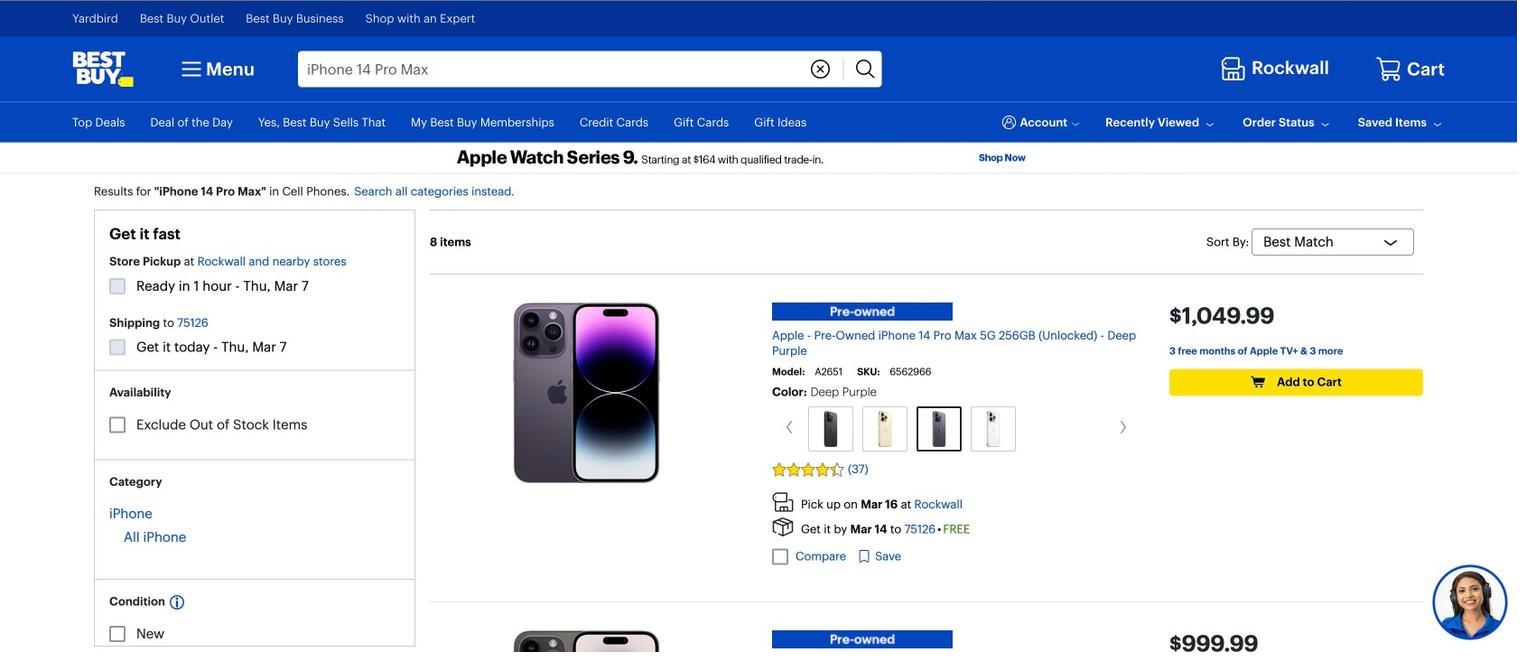 Task type: describe. For each thing, give the bounding box(es) containing it.
Ready in 1 hour - Thu, Mar 7 checkbox
[[109, 278, 126, 294]]

bestbuy.com image
[[72, 51, 134, 87]]

New checkbox
[[109, 626, 126, 642]]

space black image
[[822, 408, 840, 450]]

Type to search. Navigate forward to hear suggestions text field
[[298, 51, 805, 87]]

silver image
[[984, 408, 1003, 450]]

Exclude Out of Stock Items checkbox
[[109, 417, 126, 433]]

deep purple image
[[930, 408, 948, 450]]

gold image
[[876, 408, 894, 450]]

best buy help human beacon image
[[1432, 564, 1509, 641]]



Task type: locate. For each thing, give the bounding box(es) containing it.
Get it today - Thu, Mar 7 checkbox
[[109, 339, 126, 355]]

utility element
[[72, 103, 1445, 142]]

None checkbox
[[772, 549, 788, 565]]

condition info image
[[170, 595, 184, 609]]

apple - pre-owned iphone 14 pro max 5g 128gb (unlocked) - space black - front_zoom image
[[513, 630, 660, 652]]

pre owned image
[[637, 626, 1088, 652]]

cart icon image
[[1375, 56, 1402, 83]]

menu image
[[177, 55, 206, 84]]

advertisement element
[[321, 143, 1197, 173]]

apple - pre-owned iphone 14 pro max 5g 256gb (unlocked) - deep purple - front_zoom image
[[513, 303, 660, 483]]



Task type: vqa. For each thing, say whether or not it's contained in the screenshot.
Advertisement element
yes



